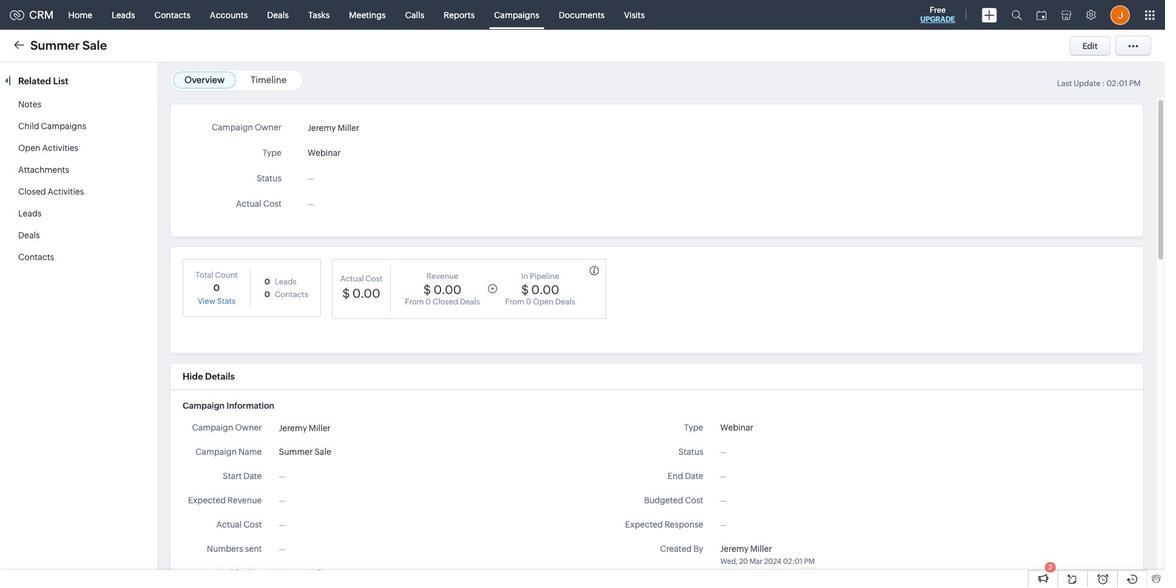 Task type: describe. For each thing, give the bounding box(es) containing it.
logo image
[[10, 10, 24, 20]]

calendar image
[[1037, 10, 1048, 20]]

create menu image
[[983, 8, 998, 22]]



Task type: vqa. For each thing, say whether or not it's contained in the screenshot.
LOGO at the top left of the page
yes



Task type: locate. For each thing, give the bounding box(es) containing it.
profile element
[[1104, 0, 1138, 29]]

create menu element
[[975, 0, 1005, 29]]

search image
[[1012, 10, 1023, 20]]

search element
[[1005, 0, 1030, 30]]

profile image
[[1111, 5, 1131, 25]]



